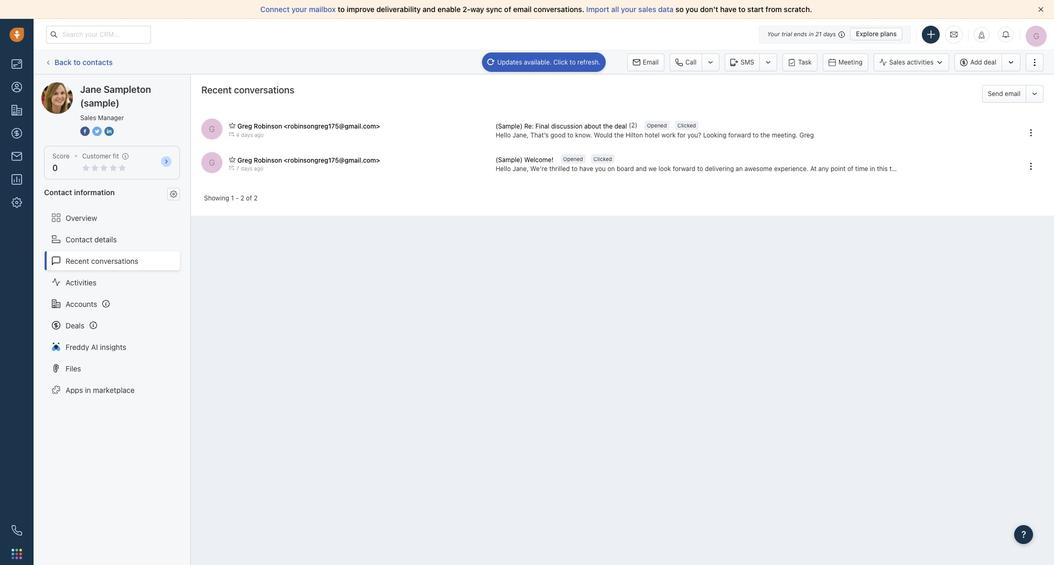 Task type: vqa. For each thing, say whether or not it's contained in the screenshot.
"Customer"
yes



Task type: locate. For each thing, give the bounding box(es) containing it.
1 vertical spatial opened
[[563, 156, 583, 162]]

1 horizontal spatial sales
[[890, 58, 906, 66]]

1 horizontal spatial your
[[621, 5, 637, 14]]

(sample) inside (sample) welcome! link
[[496, 156, 523, 164]]

send email
[[988, 90, 1021, 98]]

sales activities button
[[874, 53, 955, 71], [874, 53, 950, 71]]

email right sync
[[513, 5, 532, 14]]

1 vertical spatial (sample)
[[496, 156, 523, 164]]

sales up 'facebook circled' image
[[80, 114, 96, 122]]

0 horizontal spatial deal
[[615, 122, 627, 130]]

outgoing image
[[229, 131, 235, 137], [229, 165, 235, 170]]

data
[[658, 5, 674, 14]]

showing 1 - 2 of 2
[[204, 194, 258, 202]]

greg up 4 days ago
[[237, 122, 252, 130]]

updates available. click to refresh.
[[497, 58, 601, 66]]

back
[[55, 58, 72, 67]]

contact
[[44, 188, 72, 197], [66, 235, 92, 244]]

with
[[954, 165, 966, 173]]

and left we
[[636, 165, 647, 173]]

email right send
[[1005, 90, 1021, 98]]

from
[[766, 5, 782, 14]]

0 vertical spatial and
[[423, 5, 436, 14]]

back to contacts link
[[44, 54, 113, 70]]

2-
[[463, 5, 471, 14]]

(sample) for jane sampleton (sample)
[[119, 82, 149, 91]]

0 vertical spatial in
[[809, 30, 814, 37]]

(sample) left re: at the top of the page
[[496, 122, 523, 130]]

1 horizontal spatial have
[[720, 5, 737, 14]]

experience.
[[774, 165, 809, 173]]

contacts
[[83, 58, 113, 67]]

call
[[686, 58, 697, 66]]

hello up (sample) welcome!
[[496, 131, 511, 139]]

1 your from the left
[[292, 5, 307, 14]]

0 vertical spatial email
[[513, 5, 532, 14]]

1 horizontal spatial and
[[636, 165, 647, 173]]

days right the 4
[[241, 131, 253, 138]]

0 horizontal spatial 2
[[241, 194, 244, 202]]

freddy
[[66, 342, 89, 351]]

freddy ai insights
[[66, 342, 126, 351]]

jane, for we're
[[513, 165, 529, 173]]

2 outgoing image from the top
[[229, 165, 235, 170]]

1 robinson from the top
[[254, 122, 282, 130]]

sampleton inside jane sampleton (sample) sales manager
[[104, 84, 151, 95]]

the
[[603, 122, 613, 130], [614, 131, 624, 139], [761, 131, 770, 139], [1025, 165, 1034, 173]]

recent conversations down details
[[66, 256, 138, 265]]

0 vertical spatial hello
[[496, 131, 511, 139]]

final
[[536, 122, 550, 130]]

1 vertical spatial outgoing image
[[229, 165, 235, 170]]

2 horizontal spatial you
[[910, 165, 921, 173]]

board
[[617, 165, 634, 173]]

0 horizontal spatial recent conversations
[[66, 256, 138, 265]]

(sample)
[[496, 122, 523, 130], [496, 156, 523, 164]]

opened up 'hello jane, that's good to know. would the hilton hotel work for you? looking forward to the meeting. greg'
[[647, 122, 667, 129]]

explore plans link
[[851, 28, 903, 40]]

in right apps
[[85, 385, 91, 394]]

1 horizontal spatial jane
[[80, 84, 101, 95]]

1 horizontal spatial forward
[[729, 131, 751, 139]]

facebook circled image
[[80, 126, 90, 137]]

jane
[[62, 82, 79, 91], [80, 84, 101, 95]]

0 vertical spatial robinson
[[254, 122, 282, 130]]

1 vertical spatial contact
[[66, 235, 92, 244]]

1 vertical spatial email
[[1005, 90, 1021, 98]]

(sample) left the welcome!
[[496, 156, 523, 164]]

2 vertical spatial days
[[241, 165, 253, 171]]

1 vertical spatial and
[[636, 165, 647, 173]]

of left time
[[848, 165, 854, 173]]

recent conversations
[[201, 84, 294, 95], [66, 256, 138, 265]]

jane down "back"
[[62, 82, 79, 91]]

files
[[66, 364, 81, 373]]

something,
[[968, 165, 1001, 173]]

and left enable on the left of the page
[[423, 5, 436, 14]]

outgoing image left the 4
[[229, 131, 235, 137]]

outgoing image for (sample) welcome!
[[229, 165, 235, 170]]

7
[[236, 165, 239, 171]]

outgoing image for (sample) re: final discussion about the deal
[[229, 131, 235, 137]]

your right all
[[621, 5, 637, 14]]

of right - at the top of page
[[246, 194, 252, 202]]

1 hello from the top
[[496, 131, 511, 139]]

we're
[[531, 165, 548, 173]]

jane, down re: at the top of the page
[[513, 131, 529, 139]]

the inside the "(sample) re: final discussion about the deal (2)"
[[603, 122, 613, 130]]

1 vertical spatial of
[[848, 165, 854, 173]]

deal right add
[[984, 58, 997, 66]]

robinson for (sample) re: final discussion about the deal
[[254, 122, 282, 130]]

sampleton
[[81, 82, 117, 91], [104, 84, 151, 95]]

0 vertical spatial conversations
[[234, 84, 294, 95]]

0 vertical spatial greg
[[237, 122, 252, 130]]

if
[[905, 165, 909, 173]]

1 vertical spatial greg
[[800, 131, 814, 139]]

overview
[[66, 213, 97, 222]]

so
[[676, 5, 684, 14]]

task
[[799, 58, 812, 66]]

1 vertical spatial forward
[[673, 165, 696, 173]]

jane, down (sample) welcome!
[[513, 165, 529, 173]]

0 horizontal spatial have
[[580, 165, 594, 173]]

greg robinson <robinsongreg175@gmail.com> for (sample) re: final discussion about the deal
[[237, 122, 380, 130]]

0 vertical spatial have
[[720, 5, 737, 14]]

1 vertical spatial days
[[241, 131, 253, 138]]

2 (sample) from the top
[[496, 156, 523, 164]]

-
[[236, 194, 239, 202]]

sales left activities
[[890, 58, 906, 66]]

2 2 from the left
[[254, 194, 258, 202]]

days right 21
[[824, 30, 836, 37]]

(sample)
[[119, 82, 149, 91], [80, 98, 119, 109]]

0 horizontal spatial jane
[[62, 82, 79, 91]]

1 outgoing image from the top
[[229, 131, 235, 137]]

<robinsongreg175@gmail.com> for (sample) re: final discussion about the deal
[[284, 122, 380, 130]]

2 your from the left
[[621, 5, 637, 14]]

ago right 7 on the top
[[254, 165, 264, 171]]

hello jane, that's good to know. would the hilton hotel work for you? looking forward to the meeting. greg
[[496, 131, 814, 139]]

jane sampleton (sample) sales manager
[[80, 84, 151, 122]]

(sample) for (sample) re: final discussion about the deal (2)
[[496, 122, 523, 130]]

send email image
[[951, 30, 958, 39]]

0 vertical spatial ago
[[255, 131, 264, 138]]

what's new image
[[978, 31, 986, 39]]

days for (sample) re: final discussion about the deal
[[241, 131, 253, 138]]

your
[[292, 5, 307, 14], [621, 5, 637, 14]]

0 vertical spatial clicked
[[678, 122, 696, 129]]

good
[[551, 131, 566, 139]]

back to contacts
[[55, 58, 113, 67]]

clicked up for
[[678, 122, 696, 129]]

1 horizontal spatial of
[[504, 5, 511, 14]]

jane down contacts
[[80, 84, 101, 95]]

0 horizontal spatial and
[[423, 5, 436, 14]]

0 horizontal spatial clicked
[[594, 156, 612, 162]]

2 horizontal spatial in
[[870, 165, 875, 173]]

robinson up 7 days ago
[[254, 156, 282, 164]]

forward right look
[[673, 165, 696, 173]]

ends
[[794, 30, 807, 37]]

0 vertical spatial jane,
[[513, 131, 529, 139]]

sampleton up manager
[[104, 84, 151, 95]]

sync
[[486, 5, 502, 14]]

1 vertical spatial conversations
[[91, 256, 138, 265]]

0 horizontal spatial your
[[292, 5, 307, 14]]

2 hello from the top
[[496, 165, 511, 173]]

email inside button
[[1005, 90, 1021, 98]]

0 vertical spatial outgoing image
[[229, 131, 235, 137]]

score 0
[[52, 152, 70, 173]]

send email button
[[983, 85, 1026, 103]]

0 vertical spatial days
[[824, 30, 836, 37]]

in left 21
[[809, 30, 814, 37]]

hello down (sample) welcome!
[[496, 165, 511, 173]]

0 vertical spatial greg robinson <robinsongreg175@gmail.com>
[[237, 122, 380, 130]]

updates
[[497, 58, 522, 66]]

0 vertical spatial deal
[[984, 58, 997, 66]]

phone image
[[12, 525, 22, 536]]

you
[[686, 5, 698, 14], [595, 165, 606, 173], [910, 165, 921, 173]]

deal inside button
[[984, 58, 997, 66]]

looking
[[703, 131, 727, 139]]

you right "so"
[[686, 5, 698, 14]]

outgoing image left 7 on the top
[[229, 165, 235, 170]]

forward right looking
[[729, 131, 751, 139]]

to right click at the right of page
[[570, 58, 576, 66]]

linkedin circled image
[[104, 126, 114, 137]]

you?
[[688, 131, 702, 139]]

greg robinson <robinsongreg175@gmail.com>
[[237, 122, 380, 130], [237, 156, 380, 164]]

2 <robinsongreg175@gmail.com> from the top
[[284, 156, 380, 164]]

0 vertical spatial opened
[[647, 122, 667, 129]]

deliverability
[[377, 5, 421, 14]]

would
[[594, 131, 613, 139]]

recent conversations up 4 days ago
[[201, 84, 294, 95]]

(sample) down jane sampleton (sample)
[[80, 98, 119, 109]]

have right don't
[[720, 5, 737, 14]]

have
[[720, 5, 737, 14], [580, 165, 594, 173]]

1 vertical spatial (sample)
[[80, 98, 119, 109]]

2 robinson from the top
[[254, 156, 282, 164]]

ai
[[91, 342, 98, 351]]

0 vertical spatial (sample)
[[496, 122, 523, 130]]

0 horizontal spatial email
[[513, 5, 532, 14]]

the left hilton
[[614, 131, 624, 139]]

insights
[[100, 342, 126, 351]]

1 vertical spatial recent conversations
[[66, 256, 138, 265]]

4 days ago
[[236, 131, 264, 138]]

apps
[[66, 385, 83, 394]]

2 vertical spatial in
[[85, 385, 91, 394]]

0 horizontal spatial of
[[246, 194, 252, 202]]

1 vertical spatial ago
[[254, 165, 264, 171]]

0 horizontal spatial opened
[[563, 156, 583, 162]]

contact down overview
[[66, 235, 92, 244]]

jane inside jane sampleton (sample) sales manager
[[80, 84, 101, 95]]

1 vertical spatial hello
[[496, 165, 511, 173]]

conversations down details
[[91, 256, 138, 265]]

(sample) up manager
[[119, 82, 149, 91]]

in left this
[[870, 165, 875, 173]]

1 vertical spatial clicked
[[594, 156, 612, 162]]

conversations up 4 days ago
[[234, 84, 294, 95]]

2 vertical spatial of
[[246, 194, 252, 202]]

(sample) re: final discussion about the deal (2)
[[496, 121, 638, 130]]

freshworks switcher image
[[12, 549, 22, 559]]

twitter circled image
[[92, 126, 102, 137]]

0 vertical spatial (sample)
[[119, 82, 149, 91]]

robinson up 4 days ago
[[254, 122, 282, 130]]

2 vertical spatial greg
[[237, 156, 252, 164]]

greg up 7 days ago
[[237, 156, 252, 164]]

0 vertical spatial <robinsongreg175@gmail.com>
[[284, 122, 380, 130]]

import
[[586, 5, 609, 14]]

you right if
[[910, 165, 921, 173]]

of
[[504, 5, 511, 14], [848, 165, 854, 173], [246, 194, 252, 202]]

hello for hello jane, that's good to know. would the hilton hotel work for you? looking forward to the meeting. greg
[[496, 131, 511, 139]]

you left on at the right top
[[595, 165, 606, 173]]

have left on at the right top
[[580, 165, 594, 173]]

deal inside the "(sample) re: final discussion about the deal (2)"
[[615, 122, 627, 130]]

1 vertical spatial greg robinson <robinsongreg175@gmail.com>
[[237, 156, 380, 164]]

call link
[[670, 53, 702, 71]]

0 vertical spatial contact
[[44, 188, 72, 197]]

of right sync
[[504, 5, 511, 14]]

0 horizontal spatial sales
[[80, 114, 96, 122]]

1 horizontal spatial you
[[686, 5, 698, 14]]

Search your CRM... text field
[[46, 25, 151, 43]]

to
[[338, 5, 345, 14], [739, 5, 746, 14], [74, 58, 81, 67], [570, 58, 576, 66], [568, 131, 574, 139], [753, 131, 759, 139], [572, 165, 578, 173], [697, 165, 703, 173]]

and
[[423, 5, 436, 14], [636, 165, 647, 173]]

deal left (2)
[[615, 122, 627, 130]]

contact down 0 button in the top of the page
[[44, 188, 72, 197]]

greg right meeting.
[[800, 131, 814, 139]]

7 days ago
[[236, 165, 264, 171]]

1 horizontal spatial 2
[[254, 194, 258, 202]]

1 horizontal spatial deal
[[984, 58, 997, 66]]

your left mailbox
[[292, 5, 307, 14]]

2 jane, from the top
[[513, 165, 529, 173]]

1 vertical spatial have
[[580, 165, 594, 173]]

sampleton down contacts
[[81, 82, 117, 91]]

1 jane, from the top
[[513, 131, 529, 139]]

0 horizontal spatial in
[[85, 385, 91, 394]]

0 vertical spatial recent
[[201, 84, 232, 95]]

email button
[[627, 53, 665, 71]]

1 horizontal spatial conversations
[[234, 84, 294, 95]]

1 vertical spatial robinson
[[254, 156, 282, 164]]

2 greg robinson <robinsongreg175@gmail.com> from the top
[[237, 156, 380, 164]]

sms button
[[725, 53, 760, 71]]

1 vertical spatial deal
[[615, 122, 627, 130]]

activities
[[907, 58, 934, 66]]

1 vertical spatial <robinsongreg175@gmail.com>
[[284, 156, 380, 164]]

0 vertical spatial forward
[[729, 131, 751, 139]]

to right mailbox
[[338, 5, 345, 14]]

contact information
[[44, 188, 115, 197]]

1 vertical spatial jane,
[[513, 165, 529, 173]]

days right 7 on the top
[[241, 165, 253, 171]]

add
[[971, 58, 982, 66]]

the up would
[[603, 122, 613, 130]]

<robinsongreg175@gmail.com> for (sample) welcome!
[[284, 156, 380, 164]]

0 vertical spatial sales
[[890, 58, 906, 66]]

(sample) inside jane sampleton (sample) sales manager
[[80, 98, 119, 109]]

opened up the thrilled
[[563, 156, 583, 162]]

1 horizontal spatial recent conversations
[[201, 84, 294, 95]]

hello for hello jane, we're thrilled to have you on board and we look forward to delivering an awesome experience. at any point of time in this trial, if you need help with something, just hit the reply b
[[496, 165, 511, 173]]

1 horizontal spatial opened
[[647, 122, 667, 129]]

recent
[[201, 84, 232, 95], [66, 256, 89, 265]]

ago right the 4
[[255, 131, 264, 138]]

time
[[856, 165, 868, 173]]

jane for jane sampleton (sample) sales manager
[[80, 84, 101, 95]]

0 horizontal spatial recent
[[66, 256, 89, 265]]

re:
[[524, 122, 534, 130]]

jane,
[[513, 131, 529, 139], [513, 165, 529, 173]]

1 vertical spatial sales
[[80, 114, 96, 122]]

import all your sales data link
[[586, 5, 676, 14]]

(sample) inside the "(sample) re: final discussion about the deal (2)"
[[496, 122, 523, 130]]

help
[[939, 165, 952, 173]]

clicked up on at the right top
[[594, 156, 612, 162]]

1 greg robinson <robinsongreg175@gmail.com> from the top
[[237, 122, 380, 130]]

way
[[471, 5, 484, 14]]

1 horizontal spatial email
[[1005, 90, 1021, 98]]

1 (sample) from the top
[[496, 122, 523, 130]]

1 <robinsongreg175@gmail.com> from the top
[[284, 122, 380, 130]]



Task type: describe. For each thing, give the bounding box(es) containing it.
at
[[811, 165, 817, 173]]

contact details
[[66, 235, 117, 244]]

scratch.
[[784, 5, 812, 14]]

your trial ends in 21 days
[[768, 30, 836, 37]]

contact for contact information
[[44, 188, 72, 197]]

(2)
[[629, 121, 638, 129]]

apps in marketplace
[[66, 385, 135, 394]]

showing
[[204, 194, 229, 202]]

0 horizontal spatial conversations
[[91, 256, 138, 265]]

greg for (sample) welcome!
[[237, 156, 252, 164]]

this
[[877, 165, 888, 173]]

welcome!
[[524, 156, 554, 164]]

1 vertical spatial recent
[[66, 256, 89, 265]]

trial,
[[890, 165, 903, 173]]

updates available. click to refresh. link
[[482, 52, 606, 72]]

just
[[1003, 165, 1014, 173]]

meeting.
[[772, 131, 798, 139]]

to down discussion
[[568, 131, 574, 139]]

0
[[52, 163, 58, 173]]

0 vertical spatial recent conversations
[[201, 84, 294, 95]]

1
[[231, 194, 234, 202]]

marketplace
[[93, 385, 135, 394]]

sampleton for jane sampleton (sample) sales manager
[[104, 84, 151, 95]]

click
[[554, 58, 568, 66]]

to left the 'start' at the right top
[[739, 5, 746, 14]]

task button
[[783, 53, 818, 71]]

email
[[643, 58, 659, 66]]

(sample) welcome!
[[496, 156, 554, 164]]

all
[[611, 5, 619, 14]]

1 horizontal spatial recent
[[201, 84, 232, 95]]

we
[[649, 165, 657, 173]]

meeting button
[[823, 53, 869, 71]]

delivering
[[705, 165, 734, 173]]

the right hit
[[1025, 165, 1034, 173]]

(sample) for jane sampleton (sample) sales manager
[[80, 98, 119, 109]]

activities
[[66, 278, 97, 287]]

sampleton for jane sampleton (sample)
[[81, 82, 117, 91]]

start
[[748, 5, 764, 14]]

1 vertical spatial in
[[870, 165, 875, 173]]

0 horizontal spatial you
[[595, 165, 606, 173]]

greg robinson <robinsongreg175@gmail.com> for (sample) welcome!
[[237, 156, 380, 164]]

1 horizontal spatial in
[[809, 30, 814, 37]]

close image
[[1039, 7, 1044, 12]]

know.
[[575, 131, 592, 139]]

mng settings image
[[170, 190, 177, 198]]

reply
[[1036, 165, 1051, 173]]

robinson for (sample) welcome!
[[254, 156, 282, 164]]

hilton
[[626, 131, 643, 139]]

customer fit
[[82, 152, 119, 160]]

jane for jane sampleton (sample)
[[62, 82, 79, 91]]

refresh.
[[578, 58, 601, 66]]

1 2 from the left
[[241, 194, 244, 202]]

sales
[[639, 5, 656, 14]]

0 horizontal spatial forward
[[673, 165, 696, 173]]

improve
[[347, 5, 375, 14]]

trial
[[782, 30, 792, 37]]

connect your mailbox to improve deliverability and enable 2-way sync of email conversations. import all your sales data so you don't have to start from scratch.
[[260, 5, 812, 14]]

ago for (sample) re: final discussion about the deal
[[255, 131, 264, 138]]

contact for contact details
[[66, 235, 92, 244]]

add deal button
[[955, 53, 1002, 71]]

phone element
[[6, 520, 27, 541]]

call button
[[670, 53, 702, 71]]

explore
[[856, 30, 879, 38]]

awesome
[[745, 165, 773, 173]]

(sample) for (sample) welcome!
[[496, 156, 523, 164]]

connect
[[260, 5, 290, 14]]

2 horizontal spatial of
[[848, 165, 854, 173]]

fit
[[113, 152, 119, 160]]

meeting
[[839, 58, 863, 66]]

manager
[[98, 114, 124, 122]]

hello jane, we're thrilled to have you on board and we look forward to delivering an awesome experience. at any point of time in this trial, if you need help with something, just hit the reply b
[[496, 165, 1054, 173]]

4
[[236, 131, 240, 138]]

greg for (sample) re: final discussion about the deal
[[237, 122, 252, 130]]

plans
[[881, 30, 897, 38]]

days for (sample) welcome!
[[241, 165, 253, 171]]

jane, for that's
[[513, 131, 529, 139]]

need
[[923, 165, 938, 173]]

information
[[74, 188, 115, 197]]

sales inside jane sampleton (sample) sales manager
[[80, 114, 96, 122]]

ago for (sample) welcome!
[[254, 165, 264, 171]]

hit
[[1015, 165, 1023, 173]]

deals
[[66, 321, 84, 330]]

conversations.
[[534, 5, 585, 14]]

hotel
[[645, 131, 660, 139]]

enable
[[438, 5, 461, 14]]

(sample) re: final discussion about the deal link
[[496, 121, 629, 130]]

discussion
[[551, 122, 583, 130]]

send
[[988, 90, 1003, 98]]

to right "back"
[[74, 58, 81, 67]]

21
[[816, 30, 822, 37]]

don't
[[700, 5, 719, 14]]

details
[[94, 235, 117, 244]]

about
[[585, 122, 602, 130]]

to left delivering
[[697, 165, 703, 173]]

jane sampleton (sample)
[[62, 82, 149, 91]]

the left meeting.
[[761, 131, 770, 139]]

look
[[659, 165, 671, 173]]

to left meeting.
[[753, 131, 759, 139]]

sales activities
[[890, 58, 934, 66]]

(sample) re: final discussion about the deal button
[[496, 121, 629, 130]]

1 horizontal spatial clicked
[[678, 122, 696, 129]]

point
[[831, 165, 846, 173]]

to right the thrilled
[[572, 165, 578, 173]]

0 vertical spatial of
[[504, 5, 511, 14]]



